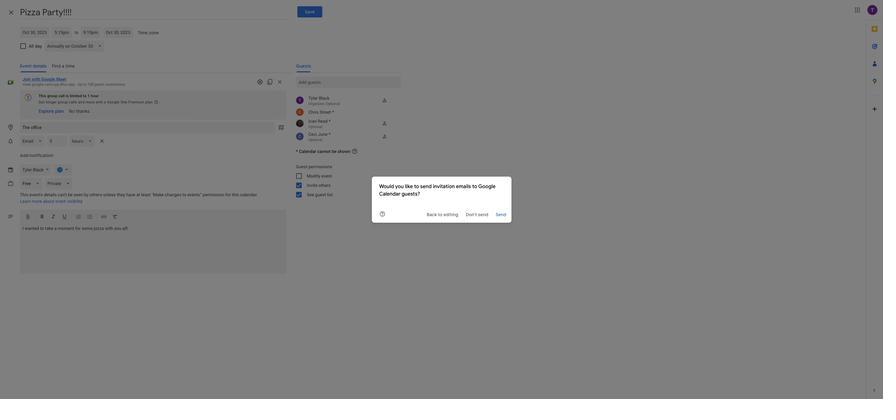 Task type: locate. For each thing, give the bounding box(es) containing it.
explore plan button
[[36, 106, 66, 117]]

google up the meet.google.com/cyy-
[[41, 77, 55, 82]]

1 horizontal spatial a
[[104, 100, 106, 104]]

* right june
[[329, 132, 331, 137]]

google for would
[[479, 184, 496, 190]]

0 horizontal spatial be
[[68, 192, 73, 197]]

for left some
[[75, 226, 81, 231]]

5 hours before, as email element
[[20, 134, 107, 148]]

0 vertical spatial optional
[[326, 102, 340, 106]]

this event's details can't be seen by others unless they have at least "make changes to events" permission for this calendar. learn more about event visibility
[[20, 192, 258, 204]]

1 vertical spatial you
[[114, 226, 121, 231]]

with right pizza
[[105, 226, 113, 231]]

Description text field
[[20, 226, 286, 273]]

1 horizontal spatial guest
[[315, 192, 326, 197]]

others inside group
[[319, 183, 331, 188]]

0 vertical spatial calendar
[[299, 149, 316, 154]]

a
[[104, 100, 106, 104], [54, 226, 57, 231]]

0 horizontal spatial with
[[32, 77, 40, 82]]

1 horizontal spatial you
[[395, 184, 404, 190]]

Hours in advance for notification number field
[[50, 136, 65, 147]]

group down the call
[[58, 100, 68, 104]]

send inside button
[[478, 212, 489, 218]]

0 horizontal spatial more
[[32, 199, 42, 204]]

calendar
[[299, 149, 316, 154], [379, 191, 401, 197]]

1 vertical spatial others
[[90, 192, 102, 197]]

ican
[[309, 119, 317, 124]]

would you like to send invitation emails to google calendar guests? dialog
[[372, 177, 512, 223]]

0 vertical spatial group
[[47, 94, 57, 98]]

1 horizontal spatial this
[[39, 94, 46, 98]]

for inside this event's details can't be seen by others unless they have at least "make changes to events" permission for this calendar. learn more about event visibility
[[225, 192, 231, 197]]

1 vertical spatial event
[[55, 199, 66, 204]]

plan inside button
[[55, 109, 64, 114]]

0 vertical spatial this
[[39, 94, 46, 98]]

details
[[44, 192, 57, 197]]

be
[[332, 149, 337, 154], [68, 192, 73, 197]]

event
[[322, 174, 332, 179], [55, 199, 66, 204]]

insert link image
[[101, 214, 107, 221]]

0 vertical spatial more
[[86, 100, 95, 104]]

1 horizontal spatial others
[[319, 183, 331, 188]]

optional for june
[[309, 138, 323, 142]]

1 vertical spatial group
[[58, 100, 68, 104]]

for left this on the left top
[[225, 192, 231, 197]]

0 horizontal spatial a
[[54, 226, 57, 231]]

like
[[405, 184, 413, 190]]

* right read
[[329, 119, 331, 124]]

event down can't
[[55, 199, 66, 204]]

1 vertical spatial google
[[107, 100, 120, 104]]

optional inside tyler black organizer, optional
[[326, 102, 340, 106]]

plan right premium
[[145, 100, 153, 104]]

100
[[87, 82, 94, 87]]

limited
[[70, 94, 82, 98]]

i
[[22, 226, 24, 231]]

* inside 'chris street' tree item
[[332, 110, 334, 115]]

others right by
[[90, 192, 102, 197]]

0 vertical spatial send
[[421, 184, 432, 190]]

about
[[43, 199, 54, 204]]

optional inside ceci june * optional
[[309, 138, 323, 142]]

* right street at the left top
[[332, 110, 334, 115]]

group
[[47, 94, 57, 98], [58, 100, 68, 104]]

0 vertical spatial google
[[41, 77, 55, 82]]

calendar down the would
[[379, 191, 401, 197]]

google left one
[[107, 100, 120, 104]]

don't send button
[[464, 209, 491, 220]]

to
[[75, 30, 78, 35], [83, 82, 87, 87], [83, 94, 87, 98], [414, 184, 419, 190], [473, 184, 477, 190], [183, 192, 186, 197], [438, 212, 443, 218], [40, 226, 44, 231]]

1 horizontal spatial calendar
[[379, 191, 401, 197]]

1 vertical spatial a
[[54, 226, 57, 231]]

tyler
[[309, 96, 318, 101]]

meet
[[56, 77, 66, 82]]

explore plan
[[39, 109, 64, 114]]

calendar up guest
[[299, 149, 316, 154]]

optional
[[326, 102, 340, 106], [309, 125, 323, 129], [309, 138, 323, 142]]

*
[[332, 110, 334, 115], [329, 119, 331, 124], [329, 132, 331, 137], [296, 149, 298, 154]]

0 horizontal spatial event
[[55, 199, 66, 204]]

google
[[41, 77, 55, 82], [107, 100, 120, 104], [479, 184, 496, 190]]

with inside "description" text field
[[105, 226, 113, 231]]

2 vertical spatial google
[[479, 184, 496, 190]]

group up longer on the left of the page
[[47, 94, 57, 98]]

with up the meet.google.com/cyy-
[[32, 77, 40, 82]]

no
[[69, 109, 75, 114]]

1 horizontal spatial for
[[225, 192, 231, 197]]

guest left list
[[315, 192, 326, 197]]

0 horizontal spatial google
[[41, 77, 55, 82]]

guest right 100
[[95, 82, 104, 87]]

join with google meet meet.google.com/cyy-dhuv-ega · up to 100 guest connections
[[22, 77, 125, 87]]

send inside would you like to send invitation emails to google calendar guests?
[[421, 184, 432, 190]]

more down event's on the left top of page
[[32, 199, 42, 204]]

2 horizontal spatial with
[[105, 226, 113, 231]]

plan down longer on the left of the page
[[55, 109, 64, 114]]

send right don't on the right of the page
[[478, 212, 489, 218]]

* inside ican read * optional
[[329, 119, 331, 124]]

get
[[39, 100, 45, 104]]

0 vertical spatial event
[[322, 174, 332, 179]]

others up see guest list
[[319, 183, 331, 188]]

2 horizontal spatial google
[[479, 184, 496, 190]]

optional down black
[[326, 102, 340, 106]]

optional inside ican read * optional
[[309, 125, 323, 129]]

add notification button
[[17, 150, 56, 161]]

have
[[126, 192, 135, 197]]

0 horizontal spatial plan
[[55, 109, 64, 114]]

0 vertical spatial guest
[[95, 82, 104, 87]]

1 horizontal spatial event
[[322, 174, 332, 179]]

you left all!
[[114, 226, 121, 231]]

underline image
[[61, 214, 68, 221]]

0 horizontal spatial for
[[75, 226, 81, 231]]

a right take
[[54, 226, 57, 231]]

read
[[318, 119, 328, 124]]

you
[[395, 184, 404, 190], [114, 226, 121, 231]]

* for ican read * optional
[[329, 119, 331, 124]]

to inside the join with google meet meet.google.com/cyy-dhuv-ega · up to 100 guest connections
[[83, 82, 87, 87]]

1 vertical spatial guest
[[315, 192, 326, 197]]

calendar inside would you like to send invitation emails to google calendar guests?
[[379, 191, 401, 197]]

guest inside group
[[315, 192, 326, 197]]

2 vertical spatial optional
[[309, 138, 323, 142]]

others
[[319, 183, 331, 188], [90, 192, 102, 197]]

you inside "description" text field
[[114, 226, 121, 231]]

would you like to send invitation emails to google calendar guests? heading
[[379, 183, 504, 198]]

google right emails
[[479, 184, 496, 190]]

be up visibility
[[68, 192, 73, 197]]

connections
[[105, 82, 125, 87]]

0 vertical spatial others
[[319, 183, 331, 188]]

time
[[138, 30, 148, 36]]

events"
[[188, 192, 202, 197]]

0 vertical spatial with
[[32, 77, 40, 82]]

1 vertical spatial plan
[[55, 109, 64, 114]]

0 horizontal spatial guest
[[95, 82, 104, 87]]

2 vertical spatial with
[[105, 226, 113, 231]]

1 horizontal spatial more
[[86, 100, 95, 104]]

0 vertical spatial for
[[225, 192, 231, 197]]

ican read, optional tree item
[[291, 117, 401, 130]]

see
[[307, 192, 314, 197]]

no thanks button
[[66, 106, 92, 117]]

1 vertical spatial with
[[96, 100, 103, 104]]

see guest list
[[307, 192, 333, 197]]

0 horizontal spatial send
[[421, 184, 432, 190]]

0 horizontal spatial this
[[20, 192, 28, 197]]

with down hour
[[96, 100, 103, 104]]

thanks
[[76, 109, 90, 114]]

add notification
[[20, 153, 53, 158]]

tab list
[[866, 20, 884, 382]]

wanted
[[25, 226, 39, 231]]

1 vertical spatial optional
[[309, 125, 323, 129]]

optional down ceci
[[309, 138, 323, 142]]

for
[[225, 192, 231, 197], [75, 226, 81, 231]]

google inside the join with google meet meet.google.com/cyy-dhuv-ega · up to 100 guest connections
[[41, 77, 55, 82]]

this inside this event's details can't be seen by others unless they have at least "make changes to events" permission for this calendar. learn more about event visibility
[[20, 192, 28, 197]]

1 vertical spatial for
[[75, 226, 81, 231]]

1 horizontal spatial plan
[[145, 100, 153, 104]]

ceci
[[309, 132, 317, 137]]

this up get
[[39, 94, 46, 98]]

you left like
[[395, 184, 404, 190]]

changes
[[165, 192, 181, 197]]

0 vertical spatial be
[[332, 149, 337, 154]]

guest inside the join with google meet meet.google.com/cyy-dhuv-ega · up to 100 guest connections
[[95, 82, 104, 87]]

* inside ceci june * optional
[[329, 132, 331, 137]]

event's
[[29, 192, 43, 197]]

send
[[421, 184, 432, 190], [478, 212, 489, 218]]

1 vertical spatial be
[[68, 192, 73, 197]]

ican read * optional
[[309, 119, 331, 129]]

1 horizontal spatial be
[[332, 149, 337, 154]]

chris street tree item
[[291, 107, 401, 117]]

1 vertical spatial this
[[20, 192, 28, 197]]

more down 1
[[86, 100, 95, 104]]

pizza
[[94, 226, 104, 231]]

they
[[117, 192, 125, 197]]

1 vertical spatial more
[[32, 199, 42, 204]]

cannot
[[317, 149, 331, 154]]

chris street *
[[309, 110, 334, 115]]

learn more about event visibility link
[[20, 199, 83, 204]]

don't
[[466, 212, 477, 218]]

optional down the ican
[[309, 125, 323, 129]]

1 horizontal spatial send
[[478, 212, 489, 218]]

0 horizontal spatial you
[[114, 226, 121, 231]]

formatting options toolbar
[[20, 210, 286, 224]]

send right like
[[421, 184, 432, 190]]

group
[[291, 162, 401, 200]]

hour
[[91, 94, 99, 98]]

1 vertical spatial send
[[478, 212, 489, 218]]

explore
[[39, 109, 54, 114]]

1 horizontal spatial group
[[58, 100, 68, 104]]

bulleted list image
[[87, 214, 93, 221]]

0 horizontal spatial group
[[47, 94, 57, 98]]

0 vertical spatial you
[[395, 184, 404, 190]]

this for this event's details can't be seen by others unless they have at least "make changes to events" permission for this calendar. learn more about event visibility
[[20, 192, 28, 197]]

be left shown at the top of page
[[332, 149, 337, 154]]

* for chris street *
[[332, 110, 334, 115]]

this up 'learn'
[[20, 192, 28, 197]]

a left one
[[104, 100, 106, 104]]

is
[[66, 94, 69, 98]]

event down permissions
[[322, 174, 332, 179]]

"make
[[152, 192, 164, 197]]

optional for black
[[326, 102, 340, 106]]

guest permissions
[[296, 164, 332, 169]]

modify
[[307, 174, 320, 179]]

google inside would you like to send invitation emails to google calendar guests?
[[479, 184, 496, 190]]

call
[[58, 94, 65, 98]]

with
[[32, 77, 40, 82], [96, 100, 103, 104], [105, 226, 113, 231]]

0 horizontal spatial others
[[90, 192, 102, 197]]

this for this group call is limited to 1 hour
[[39, 94, 46, 98]]

1 vertical spatial calendar
[[379, 191, 401, 197]]

1 horizontal spatial google
[[107, 100, 120, 104]]

to inside "description" text field
[[40, 226, 44, 231]]



Task type: vqa. For each thing, say whether or not it's contained in the screenshot.
Marathon
no



Task type: describe. For each thing, give the bounding box(es) containing it.
take
[[45, 226, 53, 231]]

by
[[84, 192, 89, 197]]

group containing guest permissions
[[291, 162, 401, 200]]

visibility
[[67, 199, 83, 204]]

* up guest
[[296, 149, 298, 154]]

google for get
[[107, 100, 120, 104]]

* calendar cannot be shown
[[296, 149, 351, 154]]

chris
[[309, 110, 319, 115]]

to inside button
[[438, 212, 443, 218]]

permission
[[203, 192, 224, 197]]

others inside this event's details can't be seen by others unless they have at least "make changes to events" permission for this calendar. learn more about event visibility
[[90, 192, 102, 197]]

premium
[[129, 100, 144, 104]]

up
[[78, 82, 82, 87]]

calls
[[69, 100, 77, 104]]

all day
[[29, 44, 42, 49]]

would you like to send invitation emails to google calendar guests?
[[379, 184, 496, 197]]

modify event
[[307, 174, 332, 179]]

ceci june * optional
[[309, 132, 331, 142]]

ceci june, optional tree item
[[291, 130, 401, 143]]

day
[[35, 44, 42, 49]]

back to editing
[[427, 212, 459, 218]]

organizer,
[[309, 102, 325, 106]]

save button
[[298, 6, 322, 17]]

editing
[[444, 212, 459, 218]]

guests invited to this event. tree
[[291, 94, 401, 143]]

save
[[305, 9, 315, 15]]

list
[[327, 192, 333, 197]]

0 vertical spatial a
[[104, 100, 106, 104]]

optional for read
[[309, 125, 323, 129]]

this group call is limited to 1 hour
[[39, 94, 99, 98]]

all!
[[122, 226, 128, 231]]

0 vertical spatial plan
[[145, 100, 153, 104]]

for inside "description" text field
[[75, 226, 81, 231]]

seen
[[74, 192, 83, 197]]

and
[[78, 100, 85, 104]]

no thanks
[[69, 109, 90, 114]]

·
[[76, 82, 77, 87]]

would
[[379, 184, 394, 190]]

moment
[[58, 226, 74, 231]]

at
[[136, 192, 140, 197]]

to inside this event's details can't be seen by others unless they have at least "make changes to events" permission for this calendar. learn more about event visibility
[[183, 192, 186, 197]]

can't
[[58, 192, 67, 197]]

shown
[[338, 149, 351, 154]]

one
[[121, 100, 127, 104]]

more inside this event's details can't be seen by others unless they have at least "make changes to events" permission for this calendar. learn more about event visibility
[[32, 199, 42, 204]]

join
[[22, 77, 31, 82]]

0 horizontal spatial calendar
[[299, 149, 316, 154]]

time zone button
[[135, 27, 162, 38]]

invitation
[[433, 184, 455, 190]]

add
[[20, 153, 28, 158]]

don't send
[[466, 212, 489, 218]]

bold image
[[39, 214, 45, 221]]

numbered list image
[[75, 214, 82, 221]]

notification
[[29, 153, 53, 158]]

least
[[141, 192, 151, 197]]

Title text field
[[20, 6, 288, 19]]

invite others
[[307, 183, 331, 188]]

emails
[[456, 184, 471, 190]]

a inside "description" text field
[[54, 226, 57, 231]]

you inside would you like to send invitation emails to google calendar guests?
[[395, 184, 404, 190]]

meet.google.com/cyy-
[[22, 82, 60, 87]]

1
[[88, 94, 90, 98]]

with inside the join with google meet meet.google.com/cyy-dhuv-ega · up to 100 guest connections
[[32, 77, 40, 82]]

join with google meet link
[[22, 77, 66, 82]]

longer
[[46, 100, 57, 104]]

all
[[29, 44, 34, 49]]

send button
[[494, 209, 509, 220]]

be inside this event's details can't be seen by others unless they have at least "make changes to events" permission for this calendar. learn more about event visibility
[[68, 192, 73, 197]]

zone
[[149, 30, 159, 36]]

* for ceci june * optional
[[329, 132, 331, 137]]

dhuv-
[[60, 82, 69, 87]]

back to editing button
[[425, 209, 461, 220]]

get longer group calls and more with a google one premium plan
[[39, 100, 153, 104]]

tyler black, organizer, optional tree item
[[291, 94, 401, 107]]

ega
[[69, 82, 75, 87]]

june
[[318, 132, 328, 137]]

event inside group
[[322, 174, 332, 179]]

event inside this event's details can't be seen by others unless they have at least "make changes to events" permission for this calendar. learn more about event visibility
[[55, 199, 66, 204]]

time zone
[[138, 30, 159, 36]]

invite
[[307, 183, 318, 188]]

send
[[496, 212, 507, 218]]

this
[[232, 192, 239, 197]]

some
[[82, 226, 93, 231]]

tyler black organizer, optional
[[309, 96, 340, 106]]

guests?
[[402, 191, 420, 197]]

black
[[319, 96, 330, 101]]

permissions
[[309, 164, 332, 169]]

calendar.
[[240, 192, 258, 197]]

italic image
[[50, 214, 56, 221]]

1 horizontal spatial with
[[96, 100, 103, 104]]

back
[[427, 212, 437, 218]]

i wanted to take a moment for some pizza with you all!
[[22, 226, 128, 231]]

remove formatting image
[[112, 214, 118, 221]]

learn
[[20, 199, 31, 204]]



